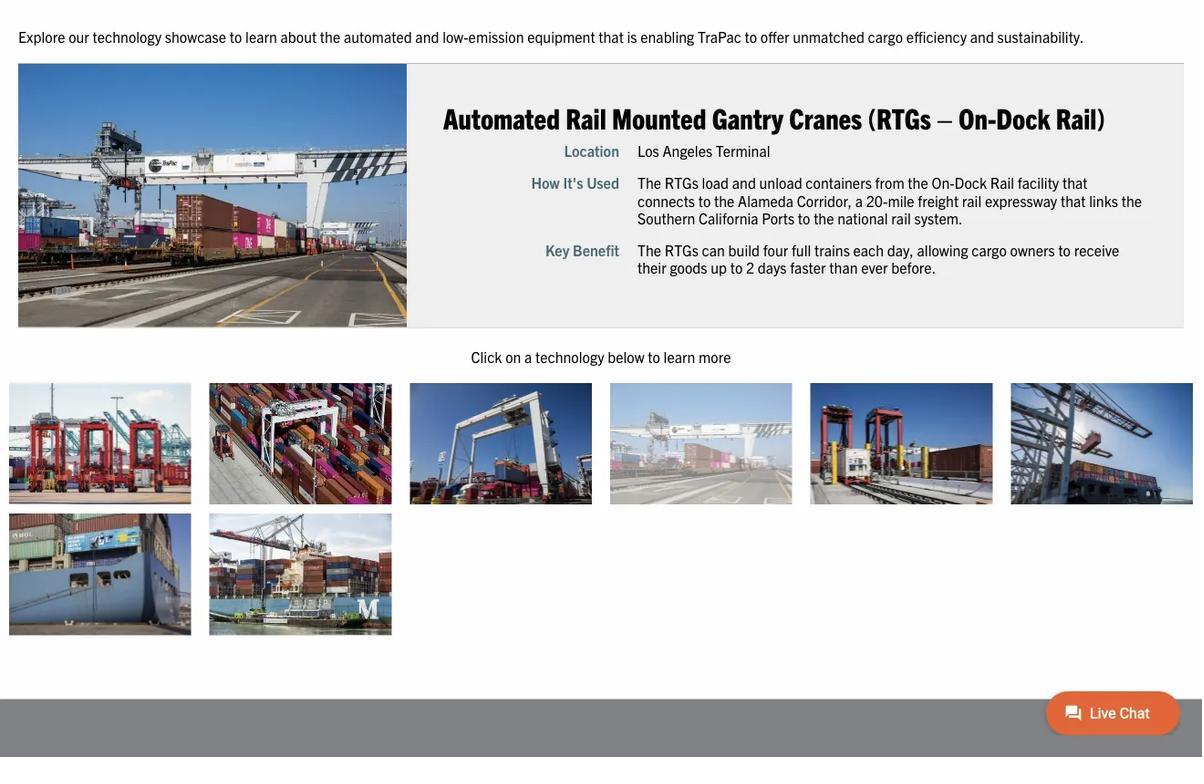 Task type: describe. For each thing, give the bounding box(es) containing it.
national
[[838, 209, 888, 227]]

click on a technology below to learn more
[[471, 348, 731, 366]]

cargo inside "the rtgs can build four full trains each day, allowing cargo owners to receive their goods up to 2 days faster than ever before."
[[972, 241, 1007, 259]]

each
[[853, 241, 884, 259]]

below
[[608, 348, 645, 366]]

alameda
[[738, 191, 794, 210]]

links
[[1089, 191, 1118, 210]]

to right ports at the right of the page
[[798, 209, 811, 227]]

about
[[281, 28, 317, 46]]

the right the links
[[1122, 191, 1142, 210]]

1 horizontal spatial dock
[[996, 100, 1051, 136]]

rtgs for their
[[665, 241, 699, 259]]

connects
[[638, 191, 695, 210]]

trapac
[[698, 28, 742, 46]]

california
[[699, 209, 759, 227]]

the up trains
[[814, 209, 834, 227]]

used
[[587, 174, 619, 192]]

1 horizontal spatial rail
[[962, 191, 982, 210]]

0 horizontal spatial rail
[[566, 100, 607, 136]]

freight
[[918, 191, 959, 210]]

full
[[792, 241, 811, 259]]

unload
[[760, 174, 803, 192]]

the rtgs can build four full trains each day, allowing cargo owners to receive their goods up to 2 days faster than ever before.
[[638, 241, 1120, 277]]

1 vertical spatial technology
[[536, 348, 604, 366]]

location
[[564, 142, 619, 160]]

the for the rtgs load and unload containers from the on-dock rail facility that connects to the alameda corridor, a 20-mile freight rail expressway that links the southern california ports to the national rail system.
[[638, 174, 661, 192]]

2 horizontal spatial and
[[970, 28, 994, 46]]

corridor,
[[797, 191, 852, 210]]

terminal
[[716, 142, 770, 160]]

ports
[[762, 209, 795, 227]]

than
[[830, 259, 858, 277]]

day,
[[888, 241, 914, 259]]

angeles
[[663, 142, 713, 160]]

equipment
[[527, 28, 595, 46]]

on- inside the rtgs load and unload containers from the on-dock rail facility that connects to the alameda corridor, a 20-mile freight rail expressway that links the southern california ports to the national rail system.
[[932, 174, 955, 192]]

ever
[[861, 259, 888, 277]]

explore
[[18, 28, 65, 46]]

key
[[545, 241, 570, 259]]

–
[[937, 100, 953, 136]]

receive
[[1074, 241, 1120, 259]]

(rtgs
[[868, 100, 931, 136]]

rail)
[[1056, 100, 1105, 136]]

owners
[[1010, 241, 1055, 259]]

key benefit
[[545, 241, 619, 259]]

the left "alameda"
[[714, 191, 735, 210]]

automated rail mounted gantry cranes (rtgs – on-dock rail)
[[443, 100, 1105, 136]]

0 horizontal spatial learn
[[245, 28, 277, 46]]

automated
[[344, 28, 412, 46]]

to right below
[[648, 348, 660, 366]]

0 horizontal spatial and
[[415, 28, 439, 46]]

emission
[[469, 28, 524, 46]]

from
[[875, 174, 905, 192]]

0 horizontal spatial technology
[[93, 28, 162, 46]]

click
[[471, 348, 502, 366]]

to left offer
[[745, 28, 757, 46]]

0 vertical spatial on-
[[959, 100, 996, 136]]

load
[[702, 174, 729, 192]]

build
[[729, 241, 760, 259]]

gantry
[[712, 100, 784, 136]]

faster
[[790, 259, 826, 277]]

rtgs for to
[[665, 174, 699, 192]]

trapac los angeles automated straddle carrier image
[[9, 384, 191, 505]]

los
[[638, 142, 659, 160]]

automated rail mounted gantry cranes (rtgs – on-dock rail) main content
[[0, 26, 1202, 645]]

benefit
[[573, 241, 619, 259]]

unmatched
[[793, 28, 865, 46]]



Task type: vqa. For each thing, say whether or not it's contained in the screenshot.
1st the Green from right
no



Task type: locate. For each thing, give the bounding box(es) containing it.
technology
[[93, 28, 162, 46], [536, 348, 604, 366]]

can
[[702, 241, 725, 259]]

1 vertical spatial cargo
[[972, 241, 1007, 259]]

the down los
[[638, 174, 661, 192]]

0 horizontal spatial a
[[525, 348, 532, 366]]

0 vertical spatial a
[[855, 191, 863, 210]]

rail right freight
[[962, 191, 982, 210]]

dock
[[996, 100, 1051, 136], [955, 174, 987, 192]]

showcase
[[165, 28, 226, 46]]

cargo
[[868, 28, 903, 46], [972, 241, 1007, 259]]

and inside the rtgs load and unload containers from the on-dock rail facility that connects to the alameda corridor, a 20-mile freight rail expressway that links the southern california ports to the national rail system.
[[732, 174, 756, 192]]

0 vertical spatial learn
[[245, 28, 277, 46]]

rail right 20-
[[892, 209, 911, 227]]

rtgs inside "the rtgs can build four full trains each day, allowing cargo owners to receive their goods up to 2 days faster than ever before."
[[665, 241, 699, 259]]

trains
[[815, 241, 850, 259]]

1 horizontal spatial and
[[732, 174, 756, 192]]

explore our technology showcase to learn about the automated and low-emission equipment that is enabling trapac to offer unmatched cargo efficiency and sustainability.
[[18, 28, 1084, 46]]

the down the southern
[[638, 241, 661, 259]]

1 horizontal spatial rail
[[991, 174, 1015, 192]]

1 horizontal spatial cargo
[[972, 241, 1007, 259]]

system.
[[915, 209, 963, 227]]

a right on
[[525, 348, 532, 366]]

cargo left owners
[[972, 241, 1007, 259]]

0 vertical spatial cargo
[[868, 28, 903, 46]]

rail
[[566, 100, 607, 136], [991, 174, 1015, 192]]

automated
[[443, 100, 560, 136]]

trapac los angeles automated stacking crane image
[[210, 384, 392, 505]]

how it's used
[[531, 174, 619, 192]]

rtgs
[[665, 174, 699, 192], [665, 241, 699, 259]]

0 horizontal spatial on-
[[932, 174, 955, 192]]

0 horizontal spatial cargo
[[868, 28, 903, 46]]

is
[[627, 28, 637, 46]]

2
[[746, 259, 755, 277]]

how
[[531, 174, 560, 192]]

our
[[69, 28, 89, 46]]

four
[[763, 241, 788, 259]]

1 vertical spatial rail
[[991, 174, 1015, 192]]

0 horizontal spatial rail
[[892, 209, 911, 227]]

it's
[[563, 174, 583, 192]]

mile
[[888, 191, 915, 210]]

1 horizontal spatial a
[[855, 191, 863, 210]]

sustainability.
[[998, 28, 1084, 46]]

1 rtgs from the top
[[665, 174, 699, 192]]

learn left more
[[664, 348, 695, 366]]

to right showcase
[[230, 28, 242, 46]]

1 vertical spatial rtgs
[[665, 241, 699, 259]]

goods
[[670, 259, 708, 277]]

0 vertical spatial the
[[638, 174, 661, 192]]

on-
[[959, 100, 996, 136], [932, 174, 955, 192]]

0 vertical spatial rtgs
[[665, 174, 699, 192]]

1 vertical spatial dock
[[955, 174, 987, 192]]

technology left below
[[536, 348, 604, 366]]

their
[[638, 259, 667, 277]]

the for the rtgs can build four full trains each day, allowing cargo owners to receive their goods up to 2 days faster than ever before.
[[638, 241, 661, 259]]

0 vertical spatial rail
[[566, 100, 607, 136]]

on- right –
[[959, 100, 996, 136]]

the right from
[[908, 174, 928, 192]]

that
[[599, 28, 624, 46], [1063, 174, 1088, 192], [1061, 191, 1086, 210]]

1 the from the top
[[638, 174, 661, 192]]

to
[[230, 28, 242, 46], [745, 28, 757, 46], [699, 191, 711, 210], [798, 209, 811, 227], [1059, 241, 1071, 259], [730, 259, 743, 277], [648, 348, 660, 366]]

up
[[711, 259, 727, 277]]

1 vertical spatial on-
[[932, 174, 955, 192]]

southern
[[638, 209, 695, 227]]

more
[[699, 348, 731, 366]]

the
[[320, 28, 340, 46], [908, 174, 928, 192], [714, 191, 735, 210], [1122, 191, 1142, 210], [814, 209, 834, 227]]

to left 2
[[730, 259, 743, 277]]

enabling
[[641, 28, 695, 46]]

a left 20-
[[855, 191, 863, 210]]

2 the from the top
[[638, 241, 661, 259]]

rtgs down angeles
[[665, 174, 699, 192]]

rtgs inside the rtgs load and unload containers from the on-dock rail facility that connects to the alameda corridor, a 20-mile freight rail expressway that links the southern california ports to the national rail system.
[[665, 174, 699, 192]]

before.
[[892, 259, 936, 277]]

mounted
[[612, 100, 706, 136]]

2 rtgs from the top
[[665, 241, 699, 259]]

1 vertical spatial the
[[638, 241, 661, 259]]

and
[[415, 28, 439, 46], [970, 28, 994, 46], [732, 174, 756, 192]]

learn
[[245, 28, 277, 46], [664, 348, 695, 366]]

cranes
[[789, 100, 862, 136]]

to right connects
[[699, 191, 711, 210]]

the right about
[[320, 28, 340, 46]]

the inside "the rtgs can build four full trains each day, allowing cargo owners to receive their goods up to 2 days faster than ever before."
[[638, 241, 661, 259]]

footer
[[0, 700, 1202, 757]]

a
[[855, 191, 863, 210], [525, 348, 532, 366]]

los angeles terminal
[[638, 142, 770, 160]]

rail left facility
[[991, 174, 1015, 192]]

technology right our
[[93, 28, 162, 46]]

offer
[[761, 28, 790, 46]]

1 vertical spatial learn
[[664, 348, 695, 366]]

containers
[[806, 174, 872, 192]]

learn left about
[[245, 28, 277, 46]]

1 horizontal spatial on-
[[959, 100, 996, 136]]

1 horizontal spatial learn
[[664, 348, 695, 366]]

rail
[[962, 191, 982, 210], [892, 209, 911, 227]]

20-
[[866, 191, 888, 210]]

1 horizontal spatial technology
[[536, 348, 604, 366]]

and right load
[[732, 174, 756, 192]]

a inside the rtgs load and unload containers from the on-dock rail facility that connects to the alameda corridor, a 20-mile freight rail expressway that links the southern california ports to the national rail system.
[[855, 191, 863, 210]]

cargo left efficiency
[[868, 28, 903, 46]]

1 vertical spatial a
[[525, 348, 532, 366]]

0 vertical spatial technology
[[93, 28, 162, 46]]

facility
[[1018, 174, 1059, 192]]

efficiency
[[907, 28, 967, 46]]

dock left the rail)
[[996, 100, 1051, 136]]

dock inside the rtgs load and unload containers from the on-dock rail facility that connects to the alameda corridor, a 20-mile freight rail expressway that links the southern california ports to the national rail system.
[[955, 174, 987, 192]]

0 vertical spatial dock
[[996, 100, 1051, 136]]

the inside the rtgs load and unload containers from the on-dock rail facility that connects to the alameda corridor, a 20-mile freight rail expressway that links the southern california ports to the national rail system.
[[638, 174, 661, 192]]

days
[[758, 259, 787, 277]]

on- up system.
[[932, 174, 955, 192]]

low-
[[443, 28, 469, 46]]

rtgs left can
[[665, 241, 699, 259]]

and left the low-
[[415, 28, 439, 46]]

allowing
[[917, 241, 969, 259]]

the rtgs load and unload containers from the on-dock rail facility that connects to the alameda corridor, a 20-mile freight rail expressway that links the southern california ports to the national rail system.
[[638, 174, 1142, 227]]

the
[[638, 174, 661, 192], [638, 241, 661, 259]]

rail inside the rtgs load and unload containers from the on-dock rail facility that connects to the alameda corridor, a 20-mile freight rail expressway that links the southern california ports to the national rail system.
[[991, 174, 1015, 192]]

and right efficiency
[[970, 28, 994, 46]]

rail up the location
[[566, 100, 607, 136]]

dock up system.
[[955, 174, 987, 192]]

to right owners
[[1059, 241, 1071, 259]]

on
[[506, 348, 521, 366]]

0 horizontal spatial dock
[[955, 174, 987, 192]]

expressway
[[985, 191, 1058, 210]]



